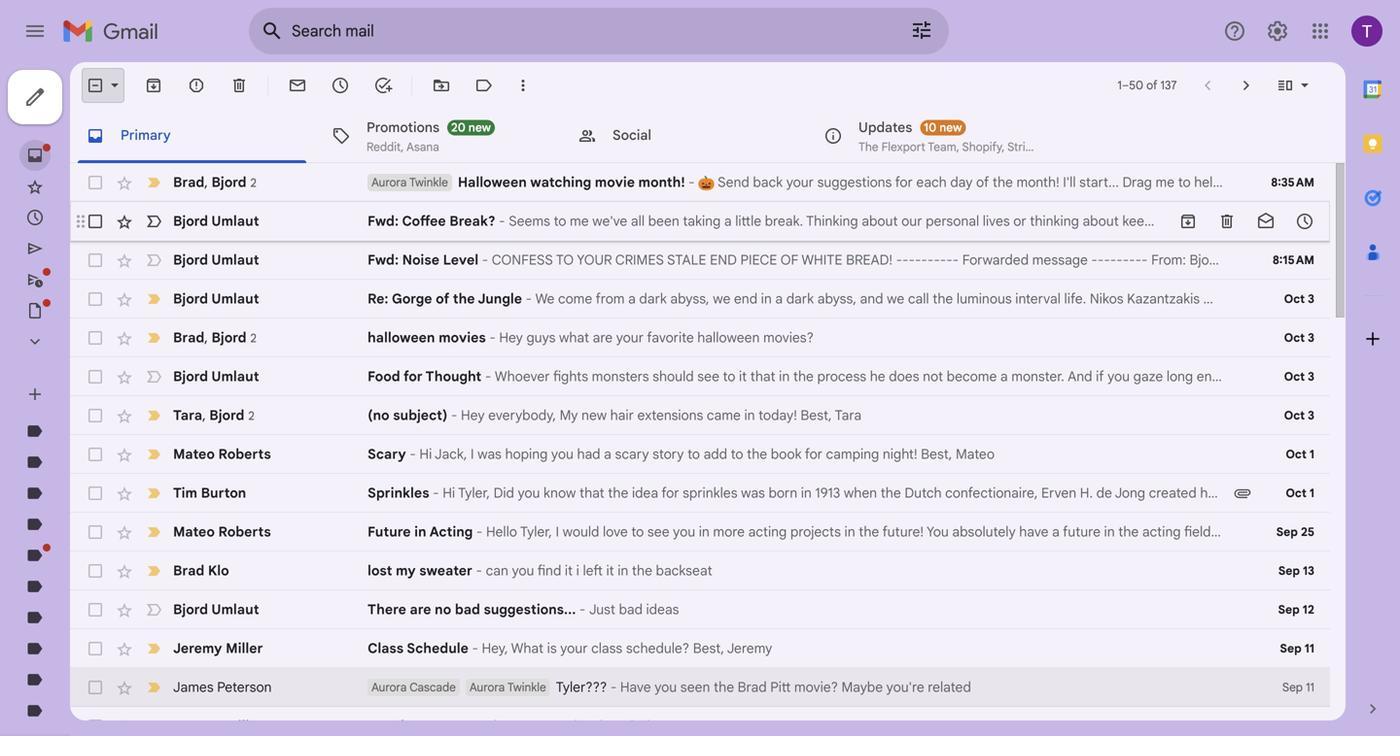 Task type: vqa. For each thing, say whether or not it's contained in the screenshot.
Back to Inbox image
no



Task type: locate. For each thing, give the bounding box(es) containing it.
row up sprinkles
[[70, 436, 1330, 474]]

row up 'jer'
[[70, 669, 1330, 708]]

4 oct 3 from the top
[[1284, 409, 1314, 423]]

if
[[1096, 368, 1104, 386]]

2 dark from the left
[[786, 291, 814, 308]]

miller for class
[[226, 641, 263, 658]]

oct 3 down 8:15 am at the top right
[[1284, 292, 1314, 307]]

add
[[704, 446, 727, 463]]

idea
[[632, 485, 658, 502]]

oct 3 for (no subject) - hey everybody, my new hair extensions came in today! best, tara
[[1284, 409, 1314, 423]]

None checkbox
[[86, 212, 105, 231], [86, 251, 105, 270], [86, 329, 105, 348], [86, 406, 105, 426], [86, 601, 105, 620], [86, 640, 105, 659], [86, 212, 105, 231], [86, 251, 105, 270], [86, 329, 105, 348], [86, 406, 105, 426], [86, 601, 105, 620], [86, 640, 105, 659]]

of for 1 50 of 137
[[1146, 78, 1157, 93]]

twinkle inside aurora twinkle halloween watching movie month!
[[409, 175, 448, 190]]

3 for re: gorge of the jungle - we come from a dark abyss, we end in a dark abyss, and we call the luminous interval life. nikos kazantzakis on mon, sep 11, 2023 at 10:24 am
[[1308, 292, 1314, 307]]

0 horizontal spatial not
[[923, 368, 943, 386]]

mon,
[[1225, 291, 1255, 308]]

6 row from the top
[[70, 358, 1400, 397]]

1 vertical spatial sep 11
[[1282, 681, 1314, 696]]

hair
[[610, 407, 634, 424]]

2 horizontal spatial are
[[1277, 213, 1297, 230]]

0 vertical spatial miller
[[226, 641, 263, 658]]

to up came
[[723, 368, 735, 386]]

1 our from the left
[[901, 213, 922, 230]]

🎃 image
[[698, 175, 715, 192]]

about
[[862, 213, 898, 230], [1083, 213, 1119, 230]]

11
[[1305, 642, 1314, 657], [1306, 681, 1314, 696], [1305, 720, 1314, 735]]

5 row from the top
[[70, 319, 1330, 358]]

aurora up beach
[[371, 681, 407, 696]]

we
[[713, 291, 730, 308], [887, 291, 904, 308]]

1 horizontal spatial hey
[[499, 330, 523, 347]]

3 bjord umlaut from the top
[[173, 291, 259, 308]]

1 miller from the top
[[226, 641, 263, 658]]

8:35 am
[[1271, 175, 1314, 190]]

1 horizontal spatial place
[[1354, 174, 1388, 191]]

1 horizontal spatial twinkle
[[507, 681, 546, 696]]

more image
[[513, 76, 533, 95]]

1 vertical spatial me
[[570, 213, 589, 230]]

1 horizontal spatial halloween
[[697, 330, 760, 347]]

originally
[[1333, 485, 1388, 502]]

9 row from the top
[[70, 474, 1400, 513]]

scary
[[615, 446, 649, 463]]

toolbar
[[1169, 212, 1324, 231]]

0 vertical spatial brad , bjord 2
[[173, 174, 257, 191]]

place
[[1268, 174, 1302, 191], [1354, 174, 1388, 191]]

10 new
[[924, 121, 962, 135]]

umlaut for food for thought - whoever fights monsters should see to it that in the process he does not become a monster. and if you gaze long enough into an abyss, the abyss w
[[211, 368, 259, 386]]

mateo roberts for future in acting
[[173, 524, 271, 541]]

place up breaks
[[1268, 174, 1302, 191]]

row
[[70, 163, 1399, 202], [70, 202, 1400, 241], [70, 241, 1400, 280], [70, 280, 1400, 319], [70, 319, 1330, 358], [70, 358, 1400, 397], [70, 397, 1330, 436], [70, 436, 1330, 474], [70, 474, 1400, 513], [70, 513, 1330, 552], [70, 552, 1330, 591], [70, 591, 1330, 630], [70, 630, 1330, 669], [70, 669, 1330, 708], [70, 708, 1330, 737]]

of
[[780, 252, 799, 269]]

4 bjord umlaut from the top
[[173, 368, 259, 386]]

to
[[556, 252, 574, 269]]

see right should
[[697, 368, 719, 386]]

you right can on the bottom left
[[512, 563, 534, 580]]

of right day
[[976, 174, 989, 191]]

we've
[[592, 213, 627, 230]]

it up came
[[739, 368, 747, 386]]

bjord umlaut for re: gorge of the jungle
[[173, 291, 259, 308]]

sep 25
[[1276, 526, 1314, 540]]

that up today!
[[750, 368, 775, 386]]

2 fwd: from the top
[[368, 252, 399, 269]]

are right what
[[593, 330, 613, 347]]

1 a from the left
[[1219, 174, 1228, 191]]

miller up peterson
[[226, 641, 263, 658]]

2 oct 3 from the top
[[1284, 331, 1314, 346]]

0 vertical spatial of
[[1146, 78, 1157, 93]]

sep for jeremy miller
[[1280, 642, 1302, 657]]

2 vertical spatial are
[[410, 602, 431, 619]]

aurora down the reddit,
[[371, 175, 407, 190]]

0 horizontal spatial abyss,
[[670, 291, 709, 308]]

, up tim burton
[[202, 407, 206, 424]]

and
[[1068, 368, 1092, 386]]

quiet right "8:35 am"
[[1317, 174, 1351, 191]]

0 vertical spatial was
[[478, 446, 502, 463]]

1 vertical spatial ,
[[204, 329, 208, 346]]

become
[[947, 368, 997, 386]]

2 horizontal spatial it
[[739, 368, 747, 386]]

a
[[724, 213, 732, 230], [1385, 213, 1392, 230], [628, 291, 636, 308], [775, 291, 783, 308], [1000, 368, 1008, 386], [604, 446, 611, 463], [1052, 524, 1060, 541], [589, 718, 596, 736]]

0 vertical spatial fwd:
[[368, 213, 399, 230]]

row containing tara
[[70, 397, 1330, 436]]

1 horizontal spatial hi
[[443, 485, 455, 502]]

jeremy for class schedule - hey, what is your class schedule? best, jeremy
[[173, 641, 222, 658]]

oct for halloween movies - hey guys what are your favorite halloween movies?
[[1284, 331, 1305, 346]]

hey, left who
[[452, 718, 478, 736]]

at
[[1337, 291, 1349, 308]]

oct down 'an'
[[1284, 409, 1305, 423]]

0 vertical spatial roberts
[[218, 446, 271, 463]]

2 inside tara , bjord 2
[[248, 409, 254, 424]]

roberts for scary - hi jack, i was hoping you had a scary story to add to the book for camping night! best, mateo
[[218, 446, 271, 463]]

0 horizontal spatial are
[[410, 602, 431, 619]]

the up lives
[[993, 174, 1013, 191]]

1 vertical spatial mateo roberts
[[173, 524, 271, 541]]

acting right more
[[748, 524, 787, 541]]

it for to
[[739, 368, 747, 386]]

about down the start...
[[1083, 213, 1119, 230]]

2 our from the left
[[1175, 213, 1195, 230]]

0 vertical spatial hey,
[[482, 641, 508, 658]]

0 vertical spatial ,
[[204, 174, 208, 191]]

see down idea
[[647, 524, 669, 541]]

movie?
[[794, 680, 838, 697]]

oct 1 up were
[[1286, 448, 1314, 462]]

lost my sweater - can you find it i left it in the backseat
[[368, 563, 712, 580]]

break.
[[765, 213, 803, 230]]

11 row from the top
[[70, 552, 1330, 591]]

3 oct 3 from the top
[[1284, 370, 1314, 385]]

best, right today!
[[801, 407, 832, 424]]

0 horizontal spatial that
[[579, 485, 604, 502]]

2 brad , bjord 2 from the top
[[173, 329, 257, 346]]

whoever
[[495, 368, 550, 386]]

tab list
[[1346, 62, 1400, 667], [70, 109, 1346, 163]]

1 horizontal spatial we
[[887, 291, 904, 308]]

hey down thought
[[461, 407, 485, 424]]

0 horizontal spatial hey,
[[452, 718, 478, 736]]

ideas
[[646, 602, 679, 619]]

jeremy up james
[[173, 641, 222, 658]]

1
[[1118, 78, 1122, 93], [1310, 448, 1314, 462], [1310, 487, 1314, 501]]

we left call
[[887, 291, 904, 308]]

0 vertical spatial jeremy miller
[[173, 641, 263, 658]]

in right left
[[618, 563, 628, 580]]

i right jack,
[[471, 446, 474, 463]]

2 3 from the top
[[1308, 331, 1314, 346]]

0 horizontal spatial tyler,
[[458, 485, 490, 502]]

3
[[1308, 292, 1314, 307], [1308, 331, 1314, 346], [1308, 370, 1314, 385], [1308, 409, 1314, 423]]

1 brad , bjord 2 from the top
[[173, 174, 257, 191]]

best, up seen
[[693, 641, 724, 658]]

suggestions...
[[484, 602, 576, 619]]

social tab
[[562, 109, 807, 163]]

snooze image
[[331, 76, 350, 95]]

aurora for aurora twinkle halloween watching movie month!
[[371, 175, 407, 190]]

not right does
[[923, 368, 943, 386]]

2 quiet from the left
[[1317, 174, 1351, 191]]

dark down of
[[786, 291, 814, 308]]

2 roberts from the top
[[218, 524, 271, 541]]

life.
[[1064, 291, 1086, 308]]

2 bjord umlaut from the top
[[173, 252, 259, 269]]

1 horizontal spatial see
[[697, 368, 719, 386]]

oct for food for thought - whoever fights monsters should see to it that in the process he does not become a monster. and if you gaze long enough into an abyss, the abyss w
[[1284, 370, 1305, 385]]

our
[[901, 213, 922, 230], [1175, 213, 1195, 230]]

are
[[1277, 213, 1297, 230], [593, 330, 613, 347], [410, 602, 431, 619]]

0 vertical spatial are
[[1277, 213, 1297, 230]]

1 horizontal spatial about
[[1083, 213, 1119, 230]]

umlaut for re: gorge of the jungle - we come from a dark abyss, we end in a dark abyss, and we call the luminous interval life. nikos kazantzakis on mon, sep 11, 2023 at 10:24 am
[[211, 291, 259, 308]]

sprinkles
[[368, 485, 429, 502]]

aurora for aurora cascade
[[371, 681, 407, 696]]

to right love
[[631, 524, 644, 541]]

james
[[173, 680, 214, 697]]

w
[[1398, 368, 1400, 386]]

bjord umlaut for fwd: coffee break?
[[173, 213, 259, 230]]

a right from
[[628, 291, 636, 308]]

see
[[697, 368, 719, 386], [647, 524, 669, 541]]

0 horizontal spatial of
[[436, 291, 449, 308]]

row up more
[[70, 474, 1400, 513]]

confess
[[492, 252, 553, 269]]

beach
[[600, 718, 638, 736]]

lives
[[983, 213, 1010, 230]]

1 vertical spatial brad , bjord 2
[[173, 329, 257, 346]]

sprinkles - hi tyler, did you know that the idea for sprinkles was born in 1913 when the dutch confectionaire, erven h. de jong created hagelslag. they were originally in
[[368, 485, 1400, 502]]

klo
[[208, 563, 229, 580]]

main content
[[70, 62, 1400, 737]]

hoping
[[505, 446, 548, 463]]

1 horizontal spatial a
[[1305, 174, 1314, 191]]

sep for mateo roberts
[[1276, 526, 1298, 540]]

oct 3 for food for thought - whoever fights monsters should see to it that in the process he does not become a monster. and if you gaze long enough into an abyss, the abyss w
[[1284, 370, 1314, 385]]

james peterson
[[173, 680, 272, 697]]

hi down jack,
[[443, 485, 455, 502]]

me right drag
[[1156, 174, 1175, 191]]

1 horizontal spatial acting
[[1142, 524, 1181, 541]]

row down backseat
[[70, 591, 1330, 630]]

1 quiet from the left
[[1231, 174, 1265, 191]]

in right projects
[[844, 524, 855, 541]]

1 horizontal spatial your
[[616, 330, 644, 347]]

mark as unread image
[[288, 76, 307, 95]]

1 horizontal spatial quiet
[[1317, 174, 1351, 191]]

0 vertical spatial 1
[[1118, 78, 1122, 93]]

, for halloween movies
[[204, 329, 208, 346]]

1 vertical spatial i
[[556, 524, 559, 541]]

acting left field!
[[1142, 524, 1181, 541]]

1 halloween from the left
[[368, 330, 435, 347]]

2 horizontal spatial of
[[1146, 78, 1157, 93]]

report spam image
[[187, 76, 206, 95]]

what
[[511, 641, 544, 658]]

twinkle down asana on the top left of page
[[409, 175, 448, 190]]

0 horizontal spatial new
[[468, 121, 491, 135]]

sep 11 for jeremy miller
[[1280, 642, 1314, 657]]

seems
[[509, 213, 550, 230]]

2 acting from the left
[[1142, 524, 1181, 541]]

aurora inside aurora twinkle halloween watching movie month!
[[371, 175, 407, 190]]

oct 3 right into
[[1284, 370, 1314, 385]]

miller down peterson
[[226, 718, 263, 736]]

2 vertical spatial ,
[[202, 407, 206, 424]]

0 horizontal spatial dark
[[639, 291, 667, 308]]

10
[[924, 121, 936, 135]]

oct right into
[[1284, 370, 1305, 385]]

0 vertical spatial your
[[786, 174, 814, 191]]

fwd: left coffee
[[368, 213, 399, 230]]

0 horizontal spatial it
[[565, 563, 573, 580]]

it's
[[1340, 213, 1358, 230]]

jong
[[1115, 485, 1145, 502]]

0 vertical spatial hi
[[419, 446, 432, 463]]

, for (no subject)
[[202, 407, 206, 424]]

brad , bjord 2 for 8:35 am
[[173, 174, 257, 191]]

related
[[928, 680, 971, 697]]

primary
[[121, 127, 171, 144]]

from:
[[1151, 252, 1186, 269]]

of right 50
[[1146, 78, 1157, 93]]

0 vertical spatial sep 11
[[1280, 642, 1314, 657]]

hey, left 'what'
[[482, 641, 508, 658]]

1 vertical spatial fwd:
[[368, 252, 399, 269]]

2 miller from the top
[[226, 718, 263, 736]]

1 horizontal spatial bad
[[619, 602, 643, 619]]

you right "if"
[[1108, 368, 1130, 386]]

0 horizontal spatial halloween
[[368, 330, 435, 347]]

jeremy miller up james peterson on the left bottom
[[173, 641, 263, 658]]

7 row from the top
[[70, 397, 1330, 436]]

1 horizontal spatial dark
[[786, 291, 814, 308]]

thinking
[[1030, 213, 1079, 230]]

1 vertical spatial that
[[579, 485, 604, 502]]

1 horizontal spatial me
[[1156, 174, 1175, 191]]

bjord umlaut for there are no bad suggestions...
[[173, 602, 259, 619]]

1 horizontal spatial was
[[741, 485, 765, 502]]

0 vertical spatial me
[[1156, 174, 1175, 191]]

1 roberts from the top
[[218, 446, 271, 463]]

1 bjord umlaut from the top
[[173, 213, 259, 230]]

4 3 from the top
[[1308, 409, 1314, 423]]

acting
[[429, 524, 473, 541]]

5 bjord umlaut from the top
[[173, 602, 259, 619]]

0 vertical spatial twinkle
[[409, 175, 448, 190]]

erven
[[1041, 485, 1076, 502]]

was left born
[[741, 485, 765, 502]]

0 vertical spatial that
[[750, 368, 775, 386]]

0 horizontal spatial our
[[901, 213, 922, 230]]

did
[[494, 485, 514, 502]]

mateo roberts for scary
[[173, 446, 271, 463]]

row containing tim burton
[[70, 474, 1400, 513]]

jeremy for beach day - hey, who wants to do a beach day? best, jer
[[173, 718, 222, 736]]

1 vertical spatial jeremy miller
[[173, 718, 263, 736]]

thought
[[425, 368, 482, 386]]

1 vertical spatial your
[[616, 330, 644, 347]]

everybody,
[[488, 407, 556, 424]]

day
[[950, 174, 973, 191]]

oct for scary - hi jack, i was hoping you had a scary story to add to the book for camping night! best, mateo
[[1286, 448, 1307, 462]]

10:24
[[1353, 291, 1386, 308]]

hi for hi jack, i was hoping you had a scary story to add to the book for camping night! best, mateo
[[419, 446, 432, 463]]

abyss
[[1359, 368, 1394, 386]]

updates
[[859, 119, 912, 136]]

2 jeremy miller from the top
[[173, 718, 263, 736]]

0 vertical spatial not
[[1361, 213, 1381, 230]]

hey for hey everybody, my new hair extensions came in today! best, tara
[[461, 407, 485, 424]]

into
[[1247, 368, 1270, 386]]

2 horizontal spatial new
[[939, 121, 962, 135]]

was left hoping
[[478, 446, 502, 463]]

navigation
[[0, 62, 233, 737]]

1 vertical spatial 11
[[1306, 681, 1314, 696]]

14 row from the top
[[70, 669, 1330, 708]]

brad
[[173, 174, 204, 191], [173, 329, 204, 346], [173, 563, 204, 580], [738, 680, 767, 697]]

1 right they
[[1310, 487, 1314, 501]]

3 3 from the top
[[1308, 370, 1314, 385]]

mateo left the 25
[[1253, 524, 1292, 541]]

row up little
[[70, 163, 1399, 202]]

was
[[478, 446, 502, 463], [741, 485, 765, 502]]

been
[[648, 213, 679, 230]]

your
[[786, 174, 814, 191], [616, 330, 644, 347], [560, 641, 588, 658]]

dutch
[[905, 485, 942, 502]]

food for thought - whoever fights monsters should see to it that in the process he does not become a monster. and if you gaze long enough into an abyss, the abyss w
[[368, 368, 1400, 386]]

sep for bjord umlaut
[[1278, 603, 1300, 618]]

hey left guys
[[499, 330, 523, 347]]

oct down 11,
[[1284, 331, 1305, 346]]

1 place from the left
[[1268, 174, 1302, 191]]

confectionaire,
[[945, 485, 1038, 502]]

1 mateo roberts from the top
[[173, 446, 271, 463]]

None search field
[[249, 8, 949, 54]]

1 up were
[[1310, 448, 1314, 462]]

1 vertical spatial roberts
[[218, 524, 271, 541]]

it for left
[[606, 563, 614, 580]]

break?
[[449, 213, 495, 230]]

fwd: left noise
[[368, 252, 399, 269]]

0 horizontal spatial hi
[[419, 446, 432, 463]]

the right when
[[881, 485, 901, 502]]

for right idea
[[662, 485, 679, 502]]

2 about from the left
[[1083, 213, 1119, 230]]

aurora up who
[[470, 681, 505, 696]]

0 horizontal spatial see
[[647, 524, 669, 541]]

1 vertical spatial of
[[976, 174, 989, 191]]

bad right just
[[619, 602, 643, 619]]

1 horizontal spatial month!
[[1016, 174, 1059, 191]]

1 oct 3 from the top
[[1284, 292, 1314, 307]]

luminous
[[957, 291, 1012, 308]]

0 vertical spatial mateo roberts
[[173, 446, 271, 463]]

1 3 from the top
[[1308, 292, 1314, 307]]

2 mateo roberts from the top
[[173, 524, 271, 541]]

3 for food for thought - whoever fights monsters should see to it that in the process he does not become a monster. and if you gaze long enough into an abyss, the abyss w
[[1308, 370, 1314, 385]]

row up should
[[70, 319, 1330, 358]]

1 vertical spatial oct 1
[[1286, 487, 1314, 501]]

3 up were
[[1308, 409, 1314, 423]]

0 horizontal spatial acting
[[748, 524, 787, 541]]

row up seen
[[70, 630, 1330, 669]]

0 horizontal spatial your
[[560, 641, 588, 658]]

1 vertical spatial twinkle
[[507, 681, 546, 696]]

1 jeremy miller from the top
[[173, 641, 263, 658]]

0 vertical spatial oct 1
[[1286, 448, 1314, 462]]

updates, 10 new messages, tab
[[808, 109, 1053, 163]]

jeremy miller down james peterson on the left bottom
[[173, 718, 263, 736]]

oct for (no subject) - hey everybody, my new hair extensions came in today! best, tara
[[1284, 409, 1305, 423]]

1 vertical spatial hey,
[[452, 718, 478, 736]]

not right it's
[[1361, 213, 1381, 230]]

enough
[[1197, 368, 1243, 386]]

hi for hi tyler, did you know that the idea for sprinkles was born in 1913 when the dutch confectionaire, erven h. de jong created hagelslag. they were originally in
[[443, 485, 455, 502]]

jeremy miller
[[173, 641, 263, 658], [173, 718, 263, 736]]

it left i
[[565, 563, 573, 580]]

twinkle up the wants
[[507, 681, 546, 696]]

mateo roberts up the burton
[[173, 446, 271, 463]]

tara up camping
[[835, 407, 862, 424]]

hey, for hey, who wants to do a beach day? best, jer
[[452, 718, 478, 736]]

0 horizontal spatial about
[[862, 213, 898, 230]]

0 horizontal spatial a
[[1219, 174, 1228, 191]]

10 row from the top
[[70, 513, 1330, 552]]

new for promotions
[[468, 121, 491, 135]]

0 horizontal spatial quiet
[[1231, 174, 1265, 191]]

fights
[[553, 368, 588, 386]]

jeremy miller for class schedule
[[173, 641, 263, 658]]

for
[[895, 174, 913, 191], [403, 368, 423, 386], [805, 446, 822, 463], [662, 485, 679, 502]]

20 new
[[451, 121, 491, 135]]

1 fwd: from the top
[[368, 213, 399, 230]]

older image
[[1237, 76, 1256, 95]]

food
[[368, 368, 400, 386]]

settings image
[[1266, 19, 1289, 43]]

1 horizontal spatial it
[[606, 563, 614, 580]]

1 horizontal spatial our
[[1175, 213, 1195, 230]]

halloween movies - hey guys what are your favorite halloween movies?
[[368, 330, 814, 347]]

main menu image
[[23, 19, 47, 43]]

tyler, right hello in the bottom of the page
[[520, 524, 552, 541]]

15 row from the top
[[70, 708, 1330, 737]]

2 row from the top
[[70, 202, 1400, 241]]

our left personal
[[901, 213, 922, 230]]

in left more
[[699, 524, 710, 541]]

i left would at the left of page
[[556, 524, 559, 541]]

1 vertical spatial miller
[[226, 718, 263, 736]]

abyss, right 'an'
[[1292, 368, 1331, 386]]

should
[[653, 368, 694, 386]]

3 row from the top
[[70, 241, 1400, 280]]

noise
[[402, 252, 439, 269]]

each
[[916, 174, 947, 191]]

None checkbox
[[86, 76, 105, 95], [86, 173, 105, 193], [86, 290, 105, 309], [86, 368, 105, 387], [86, 445, 105, 465], [86, 484, 105, 504], [86, 523, 105, 543], [86, 562, 105, 581], [86, 679, 105, 698], [86, 718, 105, 737], [86, 76, 105, 95], [86, 173, 105, 193], [86, 290, 105, 309], [86, 368, 105, 387], [86, 445, 105, 465], [86, 484, 105, 504], [86, 523, 105, 543], [86, 562, 105, 581], [86, 679, 105, 698], [86, 718, 105, 737]]

dark down crimes
[[639, 291, 667, 308]]

1 vertical spatial hi
[[443, 485, 455, 502]]

new
[[468, 121, 491, 135], [939, 121, 962, 135], [581, 407, 607, 424]]

0 vertical spatial hey
[[499, 330, 523, 347]]

, down primary tab
[[204, 174, 208, 191]]

row up came
[[70, 358, 1400, 397]]

your up 'monsters'
[[616, 330, 644, 347]]

guys
[[526, 330, 556, 347]]

story
[[653, 446, 684, 463]]

brad down primary tab
[[173, 174, 204, 191]]

0 vertical spatial tyler,
[[458, 485, 490, 502]]

2 oct 1 from the top
[[1286, 487, 1314, 501]]

0 horizontal spatial we
[[713, 291, 730, 308]]

a right become on the right
[[1000, 368, 1008, 386]]



Task type: describe. For each thing, give the bounding box(es) containing it.
best, right field!
[[1218, 524, 1249, 541]]

brad left pitt
[[738, 680, 767, 697]]

1 horizontal spatial new
[[581, 407, 607, 424]]

twinkle for aurora twinkle
[[507, 681, 546, 696]]

you left seen
[[655, 680, 677, 697]]

1 month! from the left
[[638, 174, 685, 191]]

1 we from the left
[[713, 291, 730, 308]]

no
[[435, 602, 451, 619]]

1 vertical spatial see
[[647, 524, 669, 541]]

for right "book"
[[805, 446, 822, 463]]

coffee
[[402, 213, 446, 230]]

halloween
[[458, 174, 527, 191]]

1 horizontal spatial that
[[750, 368, 775, 386]]

add to tasks image
[[373, 76, 393, 95]]

what
[[559, 330, 589, 347]]

a right end
[[775, 291, 783, 308]]

have
[[1019, 524, 1049, 541]]

sweater
[[419, 563, 472, 580]]

tara , bjord 2
[[173, 407, 254, 424]]

the left idea
[[608, 485, 628, 502]]

call
[[908, 291, 929, 308]]

hello
[[486, 524, 517, 541]]

support image
[[1223, 19, 1246, 43]]

monsters
[[592, 368, 649, 386]]

start...
[[1079, 174, 1119, 191]]

toggle split pane mode image
[[1276, 76, 1295, 95]]

a left little
[[724, 213, 732, 230]]

a right have at the bottom right of page
[[1052, 524, 1060, 541]]

beach
[[368, 718, 409, 736]]

1 row from the top
[[70, 163, 1399, 202]]

2 horizontal spatial abyss,
[[1292, 368, 1331, 386]]

aurora cascade
[[371, 681, 456, 696]]

2023
[[1303, 291, 1334, 308]]

the left process
[[793, 368, 814, 386]]

of for re: gorge of the jungle - we come from a dark abyss, we end in a dark abyss, and we call the luminous interval life. nikos kazantzakis on mon, sep 11, 2023 at 10:24 am
[[436, 291, 449, 308]]

Search mail text field
[[292, 21, 856, 41]]

3 for halloween movies - hey guys what are your favorite halloween movies?
[[1308, 331, 1314, 346]]

day?
[[642, 718, 671, 736]]

the right call
[[933, 291, 953, 308]]

wants
[[513, 718, 550, 736]]

jobs.
[[1199, 213, 1228, 230]]

reddit, asana
[[367, 140, 439, 155]]

good.
[[1300, 213, 1336, 230]]

seen
[[680, 680, 710, 697]]

field!
[[1184, 524, 1214, 541]]

1 horizontal spatial tyler,
[[520, 524, 552, 541]]

gorge
[[392, 291, 432, 308]]

all
[[631, 213, 645, 230]]

burton
[[201, 485, 246, 502]]

brad , bjord 2 for oct 3
[[173, 329, 257, 346]]

2 month! from the left
[[1016, 174, 1059, 191]]

i
[[576, 563, 579, 580]]

in left acting
[[414, 524, 426, 541]]

0 horizontal spatial me
[[570, 213, 589, 230]]

the left abyss
[[1335, 368, 1355, 386]]

umlaut for fwd: noise level - confess to your crimes stale end piece of white bread! ---------- forwarded message --------- from: bjord umlaut <sicritbjordd@gmail.c
[[211, 252, 259, 269]]

13 row from the top
[[70, 630, 1330, 669]]

promotions, 20 new messages, tab
[[316, 109, 561, 163]]

you left had
[[551, 446, 574, 463]]

forwarded
[[962, 252, 1029, 269]]

the left 'future!'
[[859, 524, 879, 541]]

2 horizontal spatial your
[[786, 174, 814, 191]]

row containing brad klo
[[70, 552, 1330, 591]]

am
[[1389, 291, 1400, 308]]

8:15 am
[[1273, 253, 1314, 268]]

a right do
[[589, 718, 596, 736]]

oct up sep 25
[[1286, 487, 1307, 501]]

a left b
[[1385, 213, 1392, 230]]

8 row from the top
[[70, 436, 1330, 474]]

1 about from the left
[[862, 213, 898, 230]]

best, right the night! at the bottom
[[921, 446, 952, 463]]

advanced search options image
[[902, 11, 941, 50]]

11,
[[1286, 291, 1299, 308]]

jeremy miller for beach day
[[173, 718, 263, 736]]

created
[[1149, 485, 1197, 502]]

my
[[560, 407, 578, 424]]

11 for jeremy miller
[[1305, 642, 1314, 657]]

bjord umlaut for fwd: noise level
[[173, 252, 259, 269]]

the right seen
[[714, 680, 734, 697]]

a right had
[[604, 446, 611, 463]]

new for updates
[[939, 121, 962, 135]]

umlaut for fwd: coffee break? - seems to me we've all been taking a little break. thinking about our personal lives or thinking about keeping our jobs. breaks are good. it's not a b
[[211, 213, 259, 230]]

sep for james peterson
[[1282, 681, 1303, 696]]

hagelslag.
[[1200, 485, 1263, 502]]

0 horizontal spatial tara
[[173, 407, 202, 424]]

can
[[486, 563, 508, 580]]

2 place from the left
[[1354, 174, 1388, 191]]

future!
[[882, 524, 924, 541]]

miller for beach
[[226, 718, 263, 736]]

crimes
[[615, 252, 664, 269]]

fwd: for fwd: noise level - confess to your crimes stale end piece of white bread! ---------- forwarded message --------- from: bjord umlaut <sicritbjordd@gmail.c
[[368, 252, 399, 269]]

come
[[558, 291, 592, 308]]

move to image
[[432, 76, 451, 95]]

in right originally
[[1392, 485, 1400, 502]]

2 we from the left
[[887, 291, 904, 308]]

promotions
[[367, 119, 439, 136]]

1 dark from the left
[[639, 291, 667, 308]]

gmail image
[[62, 12, 168, 51]]

send back your suggestions for each day of the month! i'll start... drag me to hell a quiet place a quiet place 2
[[715, 174, 1399, 191]]

left
[[583, 563, 603, 580]]

1 oct 1 from the top
[[1286, 448, 1314, 462]]

1913
[[815, 485, 840, 502]]

twinkle for aurora twinkle halloween watching movie month!
[[409, 175, 448, 190]]

you up backseat
[[673, 524, 695, 541]]

0 horizontal spatial was
[[478, 446, 502, 463]]

future in acting - hello tyler, i would love to see you in more acting projects in the future! you absolutely have a future in the acting field! best, mateo
[[368, 524, 1292, 541]]

hell
[[1194, 174, 1216, 191]]

schedule?
[[626, 641, 689, 658]]

in left 1913
[[801, 485, 812, 502]]

breaks
[[1232, 213, 1274, 230]]

4 row from the top
[[70, 280, 1400, 319]]

0 vertical spatial i
[[471, 446, 474, 463]]

1 horizontal spatial not
[[1361, 213, 1381, 230]]

taking
[[683, 213, 721, 230]]

tab list containing promotions
[[70, 109, 1346, 163]]

mateo up confectionaire, at right
[[956, 446, 995, 463]]

tim burton
[[173, 485, 246, 502]]

in right came
[[744, 407, 755, 424]]

3 for (no subject) - hey everybody, my new hair extensions came in today! best, tara
[[1308, 409, 1314, 423]]

book
[[771, 446, 802, 463]]

know
[[544, 485, 576, 502]]

long
[[1167, 368, 1193, 386]]

you're
[[886, 680, 924, 697]]

roberts for future in acting - hello tyler, i would love to see you in more acting projects in the future! you absolutely have a future in the acting field! best, mateo
[[218, 524, 271, 541]]

love
[[603, 524, 628, 541]]

the left "book"
[[747, 446, 767, 463]]

20
[[451, 121, 465, 135]]

1 horizontal spatial abyss,
[[817, 291, 856, 308]]

bjord umlaut for food for thought
[[173, 368, 259, 386]]

primary tab
[[70, 109, 314, 163]]

2 vertical spatial your
[[560, 641, 588, 658]]

sprinkles
[[683, 485, 738, 502]]

your
[[577, 252, 612, 269]]

labels image
[[474, 76, 494, 95]]

have
[[620, 680, 651, 697]]

monster.
[[1011, 368, 1065, 386]]

to left hell
[[1178, 174, 1191, 191]]

for right 'food'
[[403, 368, 423, 386]]

brad left klo at the left bottom of the page
[[173, 563, 204, 580]]

to right 'add'
[[731, 446, 743, 463]]

the left jungle
[[453, 291, 475, 308]]

row containing james peterson
[[70, 669, 1330, 708]]

nikos
[[1090, 291, 1124, 308]]

movies
[[439, 330, 486, 347]]

2 vertical spatial 11
[[1305, 720, 1314, 735]]

1 vertical spatial was
[[741, 485, 765, 502]]

had
[[577, 446, 600, 463]]

the down jong on the bottom right of the page
[[1118, 524, 1139, 541]]

to left 'add'
[[687, 446, 700, 463]]

just
[[589, 602, 615, 619]]

he
[[870, 368, 885, 386]]

2 vertical spatial 1
[[1310, 487, 1314, 501]]

mateo up tim
[[173, 446, 215, 463]]

sep 11 for james peterson
[[1282, 681, 1314, 696]]

from
[[596, 291, 625, 308]]

thinking
[[806, 213, 858, 230]]

little
[[735, 213, 761, 230]]

sep for brad klo
[[1278, 564, 1300, 579]]

2 a from the left
[[1305, 174, 1314, 191]]

0 vertical spatial see
[[697, 368, 719, 386]]

class
[[591, 641, 623, 658]]

2 vertical spatial sep 11
[[1280, 720, 1314, 735]]

mateo up brad klo
[[173, 524, 215, 541]]

and
[[860, 291, 883, 308]]

brad up tara , bjord 2
[[173, 329, 204, 346]]

umlaut for there are no bad suggestions... - just bad ideas
[[211, 602, 259, 619]]

1 horizontal spatial tara
[[835, 407, 862, 424]]

(no
[[368, 407, 390, 424]]

aurora for aurora twinkle
[[470, 681, 505, 696]]

you right did
[[518, 485, 540, 502]]

oct for re: gorge of the jungle - we come from a dark abyss, we end in a dark abyss, and we call the luminous interval life. nikos kazantzakis on mon, sep 11, 2023 at 10:24 am
[[1284, 292, 1305, 307]]

in down movies?
[[779, 368, 790, 386]]

fwd: for fwd: coffee break? - seems to me we've all been taking a little break. thinking about our personal lives or thinking about keeping our jobs. breaks are good. it's not a b
[[368, 213, 399, 230]]

beach day - hey, who wants to do a beach day? best, jer
[[368, 718, 729, 736]]

oct 3 for halloween movies - hey guys what are your favorite halloween movies?
[[1284, 331, 1314, 346]]

main content containing promotions
[[70, 62, 1400, 737]]

back
[[753, 174, 783, 191]]

1 acting from the left
[[748, 524, 787, 541]]

to right seems
[[554, 213, 566, 230]]

1 vertical spatial not
[[923, 368, 943, 386]]

to left do
[[553, 718, 566, 736]]

oct 3 for re: gorge of the jungle - we come from a dark abyss, we end in a dark abyss, and we call the luminous interval life. nikos kazantzakis on mon, sep 11, 2023 at 10:24 am
[[1284, 292, 1314, 307]]

1 horizontal spatial are
[[593, 330, 613, 347]]

2 halloween from the left
[[697, 330, 760, 347]]

best, left 'jer'
[[675, 718, 706, 736]]

de
[[1096, 485, 1112, 502]]

hey, for hey, what is your class schedule? best, jeremy
[[482, 641, 508, 658]]

for left each
[[895, 174, 913, 191]]

1 horizontal spatial i
[[556, 524, 559, 541]]

when
[[844, 485, 877, 502]]

jeremy up 'tyler??? - have you seen the brad pitt movie? maybe you're related'
[[727, 641, 772, 658]]

send
[[718, 174, 749, 191]]

12 row from the top
[[70, 591, 1330, 630]]

delete image
[[229, 76, 249, 95]]

1 horizontal spatial of
[[976, 174, 989, 191]]

archive image
[[144, 76, 163, 95]]

2 bad from the left
[[619, 602, 643, 619]]

find
[[537, 563, 561, 580]]

the left backseat
[[632, 563, 652, 580]]

50
[[1129, 78, 1143, 93]]

in right future
[[1104, 524, 1115, 541]]

search mail image
[[255, 14, 290, 49]]

does
[[889, 368, 919, 386]]

hey for hey guys what are your favorite halloween movies?
[[499, 330, 523, 347]]

in right end
[[761, 291, 772, 308]]

scary - hi jack, i was hoping you had a scary story to add to the book for camping night! best, mateo
[[368, 446, 995, 463]]

movie
[[595, 174, 635, 191]]

do
[[569, 718, 585, 736]]

came
[[707, 407, 741, 424]]

11 for james peterson
[[1306, 681, 1314, 696]]

aurora twinkle
[[470, 681, 546, 696]]

1 bad from the left
[[455, 602, 480, 619]]

1 vertical spatial 1
[[1310, 448, 1314, 462]]



